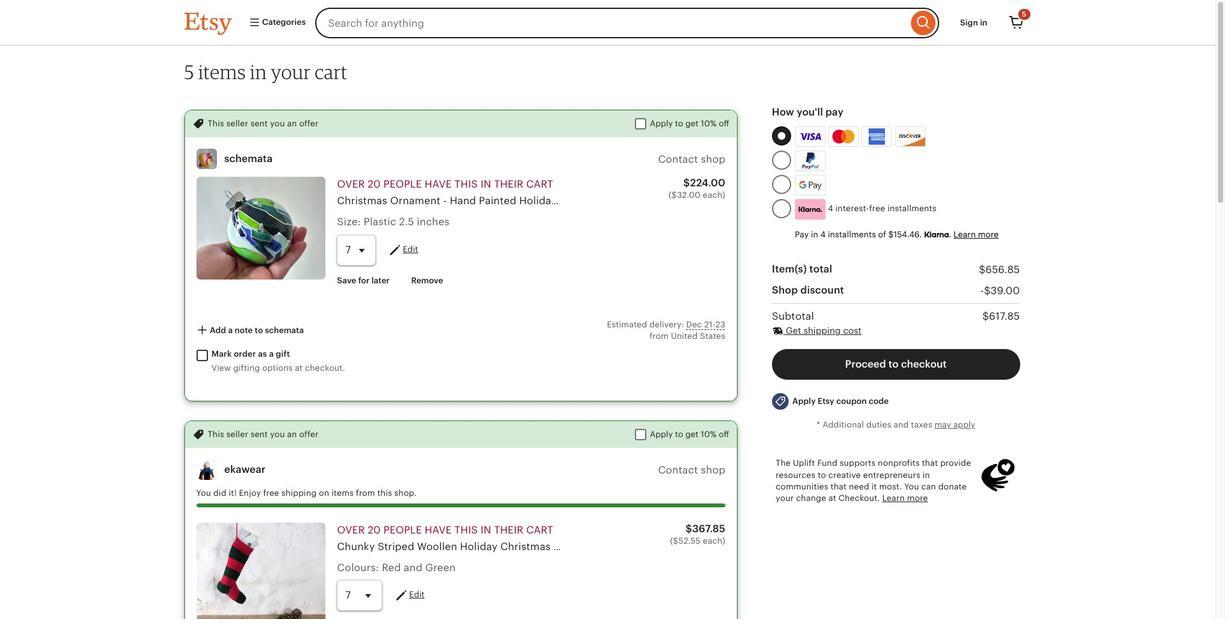Task type: vqa. For each thing, say whether or not it's contained in the screenshot.
FAQs Dropdown Button
no



Task type: describe. For each thing, give the bounding box(es) containing it.
fund
[[818, 459, 838, 468]]

you inside 'the uplift fund supports nonprofits that provide resources to creative entrepreneurs in communities that need it most. you can donate your change at checkout.'
[[905, 482, 920, 492]]

seller for ekawear
[[227, 430, 248, 439]]

the uplift fund supports nonprofits that provide resources to creative entrepreneurs in communities that need it most. you can donate your change at checkout.
[[776, 459, 972, 503]]

additional
[[823, 420, 865, 430]]

pay
[[795, 230, 809, 240]]

the
[[776, 459, 791, 468]]

0 horizontal spatial 4
[[821, 230, 826, 240]]

your inside 'the uplift fund supports nonprofits that provide resources to creative entrepreneurs in communities that need it most. you can donate your change at checkout.'
[[776, 494, 794, 503]]

hand
[[450, 196, 476, 206]]

0 horizontal spatial you
[[196, 489, 211, 498]]

have for woollen
[[425, 525, 452, 535]]

holiday inside 'over 20 people have this in their cart christmas ornament - hand painted holiday decoration'
[[520, 196, 557, 206]]

decoration
[[560, 196, 615, 206]]

0 horizontal spatial more
[[908, 494, 929, 503]]

christmas ornament - hand painted holiday decoration link
[[337, 196, 615, 206]]

0 vertical spatial and
[[894, 420, 909, 430]]

of
[[879, 230, 887, 240]]

apply etsy coupon code button
[[763, 387, 899, 416]]

20 for chunky
[[368, 525, 381, 535]]

interest-
[[836, 204, 870, 214]]

stocking
[[554, 541, 598, 552]]

an for ekawear
[[287, 430, 297, 439]]

you'll
[[797, 107, 824, 118]]

creative
[[829, 470, 861, 480]]

0 horizontal spatial that
[[831, 482, 847, 492]]

you did it! enjoy free shipping on items from this shop.
[[196, 489, 417, 498]]

in right the pay
[[812, 230, 819, 240]]

code
[[869, 396, 889, 406]]

cost
[[844, 326, 862, 336]]

states
[[700, 331, 726, 341]]

categories button
[[239, 11, 312, 34]]

get
[[786, 326, 802, 336]]

to inside dropdown button
[[255, 326, 263, 335]]

get shipping cost
[[784, 326, 862, 336]]

discount
[[801, 285, 845, 296]]

0 horizontal spatial learn more button
[[883, 493, 929, 505]]

0 vertical spatial learn more button
[[954, 230, 999, 240]]

5 for 5
[[1023, 10, 1027, 18]]

etsy
[[818, 396, 835, 406]]

save for later button
[[328, 269, 400, 292]]

people for ornament
[[384, 179, 422, 190]]

gift
[[276, 350, 290, 359]]

1 horizontal spatial more
[[979, 230, 999, 240]]

.
[[950, 230, 952, 240]]

at inside the mark order as a gift view gifting options at checkout.
[[295, 363, 303, 373]]

add
[[210, 326, 226, 335]]

224.00
[[691, 178, 726, 189]]

off for dec 21-23
[[719, 119, 730, 128]]

american express image
[[864, 128, 891, 145]]

$ 656.85
[[980, 264, 1021, 275]]

( for 367.85
[[671, 536, 674, 546]]

learn more
[[883, 494, 929, 503]]

you for ekawear
[[270, 430, 285, 439]]

apply etsy coupon code
[[793, 396, 889, 406]]

pay in 4 installments of $154.46. klarna . learn more
[[795, 230, 999, 240]]

0 horizontal spatial shipping
[[282, 489, 317, 498]]

add a note to schemata
[[208, 326, 304, 335]]

in inside 'over 20 people have this in their cart christmas ornament - hand painted holiday decoration'
[[481, 179, 492, 190]]

proceed to checkout button
[[773, 349, 1021, 380]]

checkout
[[902, 359, 947, 369]]

as
[[258, 350, 267, 359]]

ekawear image
[[196, 460, 217, 480]]

1 horizontal spatial -
[[981, 285, 985, 296]]

mark order as a gift view gifting options at checkout.
[[212, 350, 345, 373]]

sign in button
[[951, 11, 998, 35]]

apply
[[954, 420, 976, 430]]

each) for 367.85
[[703, 536, 726, 546]]

( for 224.00
[[669, 190, 672, 200]]

how
[[773, 107, 795, 118]]

resources
[[776, 470, 816, 480]]

ekawear
[[224, 464, 266, 475]]

in down categories 'button'
[[250, 60, 267, 84]]

learn inside 'button'
[[883, 494, 905, 503]]

*
[[817, 420, 821, 430]]

how you'll pay
[[773, 107, 844, 118]]

plastic
[[364, 217, 397, 228]]

a inside dropdown button
[[228, 326, 233, 335]]

supports
[[840, 459, 876, 468]]

shop.
[[395, 489, 417, 498]]

save for later
[[337, 276, 390, 285]]

4 interest-free installments
[[826, 204, 937, 214]]

donate
[[939, 482, 967, 492]]

sign in
[[961, 18, 988, 27]]

klarna
[[925, 230, 950, 240]]

item(s)
[[773, 264, 807, 275]]

christmas inside 'over 20 people have this in their cart christmas ornament - hand painted holiday decoration'
[[337, 196, 388, 206]]

1 vertical spatial this
[[378, 489, 392, 498]]

checkout.
[[839, 494, 881, 503]]

banner containing categories
[[161, 0, 1055, 46]]

apply for chunky striped woollen holiday christmas stocking
[[650, 430, 673, 439]]

visa image
[[800, 131, 822, 142]]

discover image
[[896, 129, 927, 148]]

categories
[[260, 17, 306, 27]]

get for dec 21-23
[[686, 119, 699, 128]]

remove button
[[402, 269, 453, 292]]

sent for schemata
[[251, 119, 268, 128]]

google pay image
[[796, 176, 826, 195]]

20 for christmas
[[368, 179, 381, 190]]

edit for and
[[410, 590, 425, 600]]

taxes
[[912, 420, 933, 430]]

$154.46.
[[889, 230, 923, 240]]

in inside 'the uplift fund supports nonprofits that provide resources to creative entrepreneurs in communities that need it most. you can donate your change at checkout.'
[[923, 470, 931, 480]]

5 items in your cart
[[184, 60, 348, 84]]

apply to get 10% off for chunky striped woollen holiday christmas stocking
[[650, 430, 730, 439]]

schemata image
[[196, 149, 217, 169]]

contact shop button for dec 21-23
[[659, 154, 726, 165]]

10% for dec 21-23
[[701, 119, 717, 128]]

over for over 20 people have this in their cart christmas ornament - hand painted holiday decoration
[[337, 179, 365, 190]]

617.85
[[990, 311, 1021, 322]]

shop for dec 21-23
[[701, 154, 726, 165]]

in inside button
[[981, 18, 988, 27]]

order
[[234, 350, 256, 359]]

later
[[372, 276, 390, 285]]

off for chunky striped woollen holiday christmas stocking
[[719, 430, 730, 439]]

chunky
[[337, 541, 375, 552]]

cart for over 20 people have this in their cart christmas ornament - hand painted holiday decoration
[[527, 179, 554, 190]]

367.85
[[693, 523, 726, 534]]

over for over 20 people have this in their cart chunky striped woollen holiday christmas stocking
[[337, 525, 365, 535]]

note
[[235, 326, 253, 335]]

a inside the mark order as a gift view gifting options at checkout.
[[269, 350, 274, 359]]

to inside 'the uplift fund supports nonprofits that provide resources to creative entrepreneurs in communities that need it most. you can donate your change at checkout.'
[[818, 470, 827, 480]]

save
[[337, 276, 356, 285]]

this for schemata
[[208, 119, 224, 128]]

size: plastic 2.5 inches
[[337, 217, 450, 228]]

1 vertical spatial and
[[404, 562, 423, 573]]

chunky striped woollen holiday christmas stocking link
[[337, 541, 598, 552]]

0 vertical spatial cart
[[315, 60, 348, 84]]

installments for 4
[[828, 230, 877, 240]]

0 vertical spatial schemata
[[224, 153, 273, 164]]

ekawear link
[[224, 464, 266, 475]]

checkout.
[[305, 363, 345, 373]]

contact for chunky striped woollen holiday christmas stocking
[[659, 465, 699, 476]]

remove
[[412, 276, 444, 285]]

$ 367.85 ( $ 52.55 each)
[[671, 523, 726, 546]]

this seller sent you an offer for ekawear
[[208, 430, 319, 439]]

39.00
[[991, 285, 1021, 296]]

23
[[716, 320, 726, 329]]



Task type: locate. For each thing, give the bounding box(es) containing it.
shop
[[773, 285, 799, 296]]

contact shop up 367.85
[[659, 465, 726, 476]]

people up the ornament
[[384, 179, 422, 190]]

5 for 5 items in your cart
[[184, 60, 194, 84]]

and right "red" at bottom
[[404, 562, 423, 573]]

at right change
[[829, 494, 837, 503]]

contact shop button up the 224.00
[[659, 154, 726, 165]]

have inside over 20 people have this in their cart chunky striped woollen holiday christmas stocking
[[425, 525, 452, 535]]

2 shop from the top
[[701, 465, 726, 476]]

contact
[[659, 154, 699, 165], [659, 465, 699, 476]]

this
[[208, 119, 224, 128], [208, 430, 224, 439]]

shop discount
[[773, 285, 845, 296]]

coupon
[[837, 396, 867, 406]]

shipping
[[804, 326, 841, 336], [282, 489, 317, 498]]

proceed to checkout
[[846, 359, 947, 369]]

1 get from the top
[[686, 119, 699, 128]]

their for christmas
[[494, 525, 524, 535]]

2 sent from the top
[[251, 430, 268, 439]]

1 vertical spatial installments
[[828, 230, 877, 240]]

5 link
[[1002, 8, 1032, 38]]

christmas left stocking
[[501, 541, 551, 552]]

this for striped
[[455, 525, 478, 535]]

in up chunky striped woollen holiday christmas stocking link
[[481, 525, 492, 535]]

this inside over 20 people have this in their cart chunky striped woollen holiday christmas stocking
[[455, 525, 478, 535]]

a right as
[[269, 350, 274, 359]]

this seller sent you an offer
[[208, 119, 319, 128], [208, 430, 319, 439]]

this seller sent you an offer up schemata "link"
[[208, 119, 319, 128]]

1 vertical spatial apply
[[793, 396, 816, 406]]

0 vertical spatial seller
[[227, 119, 248, 128]]

1 vertical spatial people
[[384, 525, 422, 535]]

most.
[[880, 482, 903, 492]]

0 vertical spatial items
[[198, 60, 246, 84]]

0 vertical spatial 20
[[368, 179, 381, 190]]

view
[[212, 363, 231, 373]]

that down creative
[[831, 482, 847, 492]]

from inside estimated delivery: dec 21-23 from united states
[[650, 331, 669, 341]]

0 horizontal spatial from
[[356, 489, 375, 498]]

1 each) from the top
[[703, 190, 726, 200]]

sent up schemata "link"
[[251, 119, 268, 128]]

- $ 39.00
[[981, 285, 1021, 296]]

shop up 367.85
[[701, 465, 726, 476]]

sent for ekawear
[[251, 430, 268, 439]]

1 vertical spatial that
[[831, 482, 847, 492]]

1 vertical spatial from
[[356, 489, 375, 498]]

a
[[228, 326, 233, 335], [269, 350, 274, 359]]

2 this seller sent you an offer from the top
[[208, 430, 319, 439]]

a right add
[[228, 326, 233, 335]]

0 horizontal spatial holiday
[[460, 541, 498, 552]]

holiday inside over 20 people have this in their cart chunky striped woollen holiday christmas stocking
[[460, 541, 498, 552]]

0 vertical spatial apply
[[650, 119, 673, 128]]

* additional duties and taxes may apply
[[817, 420, 976, 430]]

2 you from the top
[[270, 430, 285, 439]]

their up painted
[[494, 179, 524, 190]]

holiday right painted
[[520, 196, 557, 206]]

( inside the '$ 367.85 ( $ 52.55 each)'
[[671, 536, 674, 546]]

1 vertical spatial holiday
[[460, 541, 498, 552]]

0 vertical spatial 4
[[828, 204, 834, 214]]

1 vertical spatial -
[[981, 285, 985, 296]]

shipping inside button
[[804, 326, 841, 336]]

installments
[[888, 204, 937, 214], [828, 230, 877, 240]]

can
[[922, 482, 937, 492]]

1 contact shop button from the top
[[659, 154, 726, 165]]

christmas inside over 20 people have this in their cart chunky striped woollen holiday christmas stocking
[[501, 541, 551, 552]]

0 vertical spatial off
[[719, 119, 730, 128]]

None search field
[[316, 8, 940, 38]]

0 vertical spatial an
[[287, 119, 297, 128]]

cart inside over 20 people have this in their cart chunky striped woollen holiday christmas stocking
[[527, 525, 554, 535]]

shipping right get
[[804, 326, 841, 336]]

your down the communities at right
[[776, 494, 794, 503]]

this up ekawear icon
[[208, 430, 224, 439]]

communities
[[776, 482, 829, 492]]

0 vertical spatial edit button
[[388, 242, 418, 258]]

1 vertical spatial 10%
[[701, 430, 717, 439]]

contact shop for dec 21-23
[[659, 154, 726, 165]]

- inside 'over 20 people have this in their cart christmas ornament - hand painted holiday decoration'
[[444, 196, 447, 206]]

over inside 'over 20 people have this in their cart christmas ornament - hand painted holiday decoration'
[[337, 179, 365, 190]]

seller up schemata "link"
[[227, 119, 248, 128]]

mark
[[212, 350, 232, 359]]

0 vertical spatial from
[[650, 331, 669, 341]]

2 this from the top
[[208, 430, 224, 439]]

2 contact shop from the top
[[659, 465, 726, 476]]

seller
[[227, 119, 248, 128], [227, 430, 248, 439]]

1 vertical spatial your
[[776, 494, 794, 503]]

1 vertical spatial cart
[[527, 179, 554, 190]]

people up striped
[[384, 525, 422, 535]]

chunky striped woollen holiday christmas stocking image
[[196, 523, 326, 619]]

over up chunky
[[337, 525, 365, 535]]

learn
[[954, 230, 977, 240], [883, 494, 905, 503]]

4
[[828, 204, 834, 214], [821, 230, 826, 240]]

0 horizontal spatial free
[[263, 489, 279, 498]]

learn more button
[[954, 230, 999, 240], [883, 493, 929, 505]]

to inside button
[[889, 359, 899, 369]]

2 10% from the top
[[701, 430, 717, 439]]

learn right .
[[954, 230, 977, 240]]

their for painted
[[494, 179, 524, 190]]

shop for chunky striped woollen holiday christmas stocking
[[701, 465, 726, 476]]

red
[[382, 562, 401, 573]]

apply for dec 21-23
[[650, 119, 673, 128]]

seller for schemata
[[227, 119, 248, 128]]

have inside 'over 20 people have this in their cart christmas ornament - hand painted holiday decoration'
[[425, 179, 452, 190]]

20 up plastic
[[368, 179, 381, 190]]

1 vertical spatial edit
[[410, 590, 425, 600]]

estimated
[[607, 320, 648, 329]]

1 horizontal spatial christmas
[[501, 541, 551, 552]]

2 vertical spatial this
[[455, 525, 478, 535]]

people for striped
[[384, 525, 422, 535]]

at inside 'the uplift fund supports nonprofits that provide resources to creative entrepreneurs in communities that need it most. you can donate your change at checkout.'
[[829, 494, 837, 503]]

may
[[935, 420, 952, 430]]

at right options
[[295, 363, 303, 373]]

edit
[[403, 245, 418, 254], [410, 590, 425, 600]]

item(s) total
[[773, 264, 833, 275]]

edit button down colours: red and green
[[394, 588, 425, 603]]

uplift fund image
[[981, 458, 1017, 494]]

sent up ekawear link
[[251, 430, 268, 439]]

2 apply to get 10% off from the top
[[650, 430, 730, 439]]

uplift
[[793, 459, 816, 468]]

size:
[[337, 217, 361, 228]]

items
[[198, 60, 246, 84], [332, 489, 354, 498]]

1 sent from the top
[[251, 119, 268, 128]]

0 vertical spatial more
[[979, 230, 999, 240]]

0 vertical spatial -
[[444, 196, 447, 206]]

1 vertical spatial their
[[494, 525, 524, 535]]

more down can
[[908, 494, 929, 503]]

this up chunky striped woollen holiday christmas stocking link
[[455, 525, 478, 535]]

from left the shop.
[[356, 489, 375, 498]]

1 vertical spatial get
[[686, 430, 699, 439]]

each) down the 224.00
[[703, 190, 726, 200]]

schemata up gift at bottom
[[265, 326, 304, 335]]

1 people from the top
[[384, 179, 422, 190]]

21-
[[705, 320, 716, 329]]

2 seller from the top
[[227, 430, 248, 439]]

contact shop up the 224.00
[[659, 154, 726, 165]]

from down delivery:
[[650, 331, 669, 341]]

1 horizontal spatial 4
[[828, 204, 834, 214]]

0 vertical spatial shipping
[[804, 326, 841, 336]]

32.00
[[677, 190, 701, 200]]

seller up the ekawear
[[227, 430, 248, 439]]

installments down interest-
[[828, 230, 877, 240]]

1 vertical spatial you
[[270, 430, 285, 439]]

1 vertical spatial contact shop button
[[659, 465, 726, 476]]

1 20 from the top
[[368, 179, 381, 190]]

0 vertical spatial sent
[[251, 119, 268, 128]]

their inside 'over 20 people have this in their cart christmas ornament - hand painted holiday decoration'
[[494, 179, 524, 190]]

an down the 5 items in your cart
[[287, 119, 297, 128]]

20 up chunky
[[368, 525, 381, 535]]

2 contact shop button from the top
[[659, 465, 726, 476]]

- left 39.00
[[981, 285, 985, 296]]

0 vertical spatial apply to get 10% off
[[650, 119, 730, 128]]

1 shop from the top
[[701, 154, 726, 165]]

$ 617.85
[[983, 311, 1021, 322]]

0 vertical spatial your
[[271, 60, 311, 84]]

1 horizontal spatial holiday
[[520, 196, 557, 206]]

each)
[[703, 190, 726, 200], [703, 536, 726, 546]]

1 horizontal spatial 5
[[1023, 10, 1027, 18]]

more
[[979, 230, 999, 240], [908, 494, 929, 503]]

it!
[[229, 489, 237, 498]]

1 horizontal spatial you
[[905, 482, 920, 492]]

20
[[368, 179, 381, 190], [368, 525, 381, 535]]

holiday right woollen
[[460, 541, 498, 552]]

1 an from the top
[[287, 119, 297, 128]]

edit button for and
[[394, 588, 425, 603]]

shipping left on
[[282, 489, 317, 498]]

1 horizontal spatial from
[[650, 331, 669, 341]]

green
[[426, 562, 456, 573]]

2 over from the top
[[337, 525, 365, 535]]

each) inside the '$ 367.85 ( $ 52.55 each)'
[[703, 536, 726, 546]]

apply
[[650, 119, 673, 128], [793, 396, 816, 406], [650, 430, 673, 439]]

have for -
[[425, 179, 452, 190]]

colours:
[[337, 562, 379, 573]]

your down categories
[[271, 60, 311, 84]]

painted
[[479, 196, 517, 206]]

2 get from the top
[[686, 430, 699, 439]]

this up schemata icon
[[208, 119, 224, 128]]

0 vertical spatial offer
[[299, 119, 319, 128]]

1 vertical spatial (
[[671, 536, 674, 546]]

installments for free
[[888, 204, 937, 214]]

you left did
[[196, 489, 211, 498]]

over up "size:"
[[337, 179, 365, 190]]

0 vertical spatial shop
[[701, 154, 726, 165]]

0 vertical spatial contact shop
[[659, 154, 726, 165]]

0 vertical spatial (
[[669, 190, 672, 200]]

0 vertical spatial installments
[[888, 204, 937, 214]]

2 their from the top
[[494, 525, 524, 535]]

4 right the pay
[[821, 230, 826, 240]]

1 vertical spatial 4
[[821, 230, 826, 240]]

installments up $154.46.
[[888, 204, 937, 214]]

2 have from the top
[[425, 525, 452, 535]]

edit down 2.5
[[403, 245, 418, 254]]

(
[[669, 190, 672, 200], [671, 536, 674, 546]]

1 vertical spatial apply to get 10% off
[[650, 430, 730, 439]]

in up christmas ornament - hand painted holiday decoration link
[[481, 179, 492, 190]]

2 each) from the top
[[703, 536, 726, 546]]

0 horizontal spatial learn
[[883, 494, 905, 503]]

1 vertical spatial shop
[[701, 465, 726, 476]]

offer for ekawear
[[299, 430, 319, 439]]

subtotal
[[773, 311, 815, 322]]

apply inside apply etsy coupon code dropdown button
[[793, 396, 816, 406]]

Search for anything text field
[[316, 8, 908, 38]]

10% for chunky striped woollen holiday christmas stocking
[[701, 430, 717, 439]]

have up woollen
[[425, 525, 452, 535]]

1 this seller sent you an offer from the top
[[208, 119, 319, 128]]

provide
[[941, 459, 972, 468]]

656.85
[[986, 264, 1021, 275]]

1 you from the top
[[270, 119, 285, 128]]

0 vertical spatial their
[[494, 179, 524, 190]]

1 horizontal spatial at
[[829, 494, 837, 503]]

1 10% from the top
[[701, 119, 717, 128]]

1 horizontal spatial learn
[[954, 230, 977, 240]]

1 vertical spatial over
[[337, 525, 365, 535]]

1 vertical spatial an
[[287, 430, 297, 439]]

get for chunky striped woollen holiday christmas stocking
[[686, 430, 699, 439]]

0 horizontal spatial a
[[228, 326, 233, 335]]

your
[[271, 60, 311, 84], [776, 494, 794, 503]]

1 off from the top
[[719, 119, 730, 128]]

- left the hand
[[444, 196, 447, 206]]

1 vertical spatial at
[[829, 494, 837, 503]]

pay in 4 installments image
[[795, 199, 826, 220]]

people inside 'over 20 people have this in their cart christmas ornament - hand painted holiday decoration'
[[384, 179, 422, 190]]

apply to get 10% off for dec 21-23
[[650, 119, 730, 128]]

mastercard image
[[831, 128, 858, 145]]

enjoy
[[239, 489, 261, 498]]

edit for 2.5
[[403, 245, 418, 254]]

1 vertical spatial edit button
[[394, 588, 425, 603]]

holiday
[[520, 196, 557, 206], [460, 541, 498, 552]]

paypal image
[[797, 153, 824, 169]]

ornament
[[390, 196, 441, 206]]

0 vertical spatial have
[[425, 179, 452, 190]]

inches
[[417, 217, 450, 228]]

-
[[444, 196, 447, 206], [981, 285, 985, 296]]

schemata right schemata icon
[[224, 153, 273, 164]]

learn down most.
[[883, 494, 905, 503]]

( left '32.00' at the top of page
[[669, 190, 672, 200]]

$ 224.00 ( $ 32.00 each)
[[669, 178, 726, 200]]

2 vertical spatial cart
[[527, 525, 554, 535]]

over 20 people have this in their cart christmas ornament - hand painted holiday decoration
[[337, 179, 615, 206]]

this inside 'over 20 people have this in their cart christmas ornament - hand painted holiday decoration'
[[455, 179, 478, 190]]

at
[[295, 363, 303, 373], [829, 494, 837, 503]]

in inside over 20 people have this in their cart chunky striped woollen holiday christmas stocking
[[481, 525, 492, 535]]

on
[[319, 489, 329, 498]]

0 vertical spatial edit
[[403, 245, 418, 254]]

1 vertical spatial shipping
[[282, 489, 317, 498]]

contact for dec 21-23
[[659, 154, 699, 165]]

this for ekawear
[[208, 430, 224, 439]]

get shipping cost button
[[773, 325, 862, 338]]

1 have from the top
[[425, 179, 452, 190]]

1 vertical spatial learn more button
[[883, 493, 929, 505]]

cart inside 'over 20 people have this in their cart christmas ornament - hand painted holiday decoration'
[[527, 179, 554, 190]]

0 vertical spatial contact shop button
[[659, 154, 726, 165]]

1 vertical spatial have
[[425, 525, 452, 535]]

1 offer from the top
[[299, 119, 319, 128]]

1 vertical spatial each)
[[703, 536, 726, 546]]

4 right pay in 4 installments image
[[828, 204, 834, 214]]

you for schemata
[[270, 119, 285, 128]]

1 horizontal spatial free
[[870, 204, 886, 214]]

dec
[[687, 320, 703, 329]]

1 vertical spatial christmas
[[501, 541, 551, 552]]

1 vertical spatial contact shop
[[659, 465, 726, 476]]

1 vertical spatial contact
[[659, 465, 699, 476]]

1 contact from the top
[[659, 154, 699, 165]]

1 this from the top
[[208, 119, 224, 128]]

their up chunky striped woollen holiday christmas stocking link
[[494, 525, 524, 535]]

this
[[455, 179, 478, 190], [378, 489, 392, 498], [455, 525, 478, 535]]

an for schemata
[[287, 119, 297, 128]]

1 horizontal spatial installments
[[888, 204, 937, 214]]

each) for 224.00
[[703, 190, 726, 200]]

1 vertical spatial sent
[[251, 430, 268, 439]]

1 vertical spatial more
[[908, 494, 929, 503]]

1 apply to get 10% off from the top
[[650, 119, 730, 128]]

it
[[872, 482, 878, 492]]

1 contact shop from the top
[[659, 154, 726, 165]]

entrepreneurs
[[864, 470, 921, 480]]

this up the hand
[[455, 179, 478, 190]]

1 horizontal spatial items
[[332, 489, 354, 498]]

1 horizontal spatial that
[[923, 459, 939, 468]]

0 vertical spatial at
[[295, 363, 303, 373]]

that up can
[[923, 459, 939, 468]]

2 offer from the top
[[299, 430, 319, 439]]

this for ornament
[[455, 179, 478, 190]]

total
[[810, 264, 833, 275]]

to
[[676, 119, 684, 128], [255, 326, 263, 335], [889, 359, 899, 369], [676, 430, 684, 439], [818, 470, 827, 480]]

edit button down 2.5
[[388, 242, 418, 258]]

offer for schemata
[[299, 119, 319, 128]]

2 vertical spatial apply
[[650, 430, 673, 439]]

free right enjoy
[[263, 489, 279, 498]]

0 vertical spatial over
[[337, 179, 365, 190]]

add a note to schemata button
[[187, 319, 314, 343]]

christmas ornament - hand painted holiday decoration image
[[196, 177, 326, 280]]

1 seller from the top
[[227, 119, 248, 128]]

contact shop button up 367.85
[[659, 465, 726, 476]]

this seller sent you an offer for schemata
[[208, 119, 319, 128]]

learn more button down most.
[[883, 493, 929, 505]]

this left the shop.
[[378, 489, 392, 498]]

( inside $ 224.00 ( $ 32.00 each)
[[669, 190, 672, 200]]

did
[[213, 489, 227, 498]]

1 vertical spatial 20
[[368, 525, 381, 535]]

over
[[337, 179, 365, 190], [337, 525, 365, 535]]

contact shop for chunky striped woollen holiday christmas stocking
[[659, 465, 726, 476]]

2 off from the top
[[719, 430, 730, 439]]

free up of
[[870, 204, 886, 214]]

in up can
[[923, 470, 931, 480]]

1 over from the top
[[337, 179, 365, 190]]

1 vertical spatial this
[[208, 430, 224, 439]]

shop up the 224.00
[[701, 154, 726, 165]]

this seller sent you an offer up ekawear link
[[208, 430, 319, 439]]

20 inside 'over 20 people have this in their cart christmas ornament - hand painted holiday decoration'
[[368, 179, 381, 190]]

1 vertical spatial free
[[263, 489, 279, 498]]

( left 52.55
[[671, 536, 674, 546]]

pay
[[826, 107, 844, 118]]

2 an from the top
[[287, 430, 297, 439]]

more up the $ 656.85 on the top of the page
[[979, 230, 999, 240]]

in right sign
[[981, 18, 988, 27]]

1 vertical spatial this seller sent you an offer
[[208, 430, 319, 439]]

5 inside banner
[[1023, 10, 1027, 18]]

nonprofits
[[878, 459, 920, 468]]

edit button for 2.5
[[388, 242, 418, 258]]

each) inside $ 224.00 ( $ 32.00 each)
[[703, 190, 726, 200]]

2 contact from the top
[[659, 465, 699, 476]]

over 20 people have this in their cart chunky striped woollen holiday christmas stocking
[[337, 525, 598, 552]]

0 vertical spatial 10%
[[701, 119, 717, 128]]

over inside over 20 people have this in their cart chunky striped woollen holiday christmas stocking
[[337, 525, 365, 535]]

0 vertical spatial this
[[208, 119, 224, 128]]

banner
[[161, 0, 1055, 46]]

each) down 367.85
[[703, 536, 726, 546]]

and left taxes
[[894, 420, 909, 430]]

0 vertical spatial christmas
[[337, 196, 388, 206]]

their inside over 20 people have this in their cart chunky striped woollen holiday christmas stocking
[[494, 525, 524, 535]]

0 vertical spatial contact
[[659, 154, 699, 165]]

1 their from the top
[[494, 179, 524, 190]]

2 20 from the top
[[368, 525, 381, 535]]

0 vertical spatial holiday
[[520, 196, 557, 206]]

edit down colours: red and green
[[410, 590, 425, 600]]

people inside over 20 people have this in their cart chunky striped woollen holiday christmas stocking
[[384, 525, 422, 535]]

0 horizontal spatial installments
[[828, 230, 877, 240]]

2 people from the top
[[384, 525, 422, 535]]

schemata inside dropdown button
[[265, 326, 304, 335]]

contact shop button for chunky striped woollen holiday christmas stocking
[[659, 465, 726, 476]]

you up 'learn more'
[[905, 482, 920, 492]]

christmas up "size:"
[[337, 196, 388, 206]]

an up you did it! enjoy free shipping on items from this shop.
[[287, 430, 297, 439]]

cart for over 20 people have this in their cart chunky striped woollen holiday christmas stocking
[[527, 525, 554, 535]]

20 inside over 20 people have this in their cart chunky striped woollen holiday christmas stocking
[[368, 525, 381, 535]]

learn more button right .
[[954, 230, 999, 240]]

0 vertical spatial 5
[[1023, 10, 1027, 18]]

2.5
[[399, 217, 414, 228]]

have up the ornament
[[425, 179, 452, 190]]



